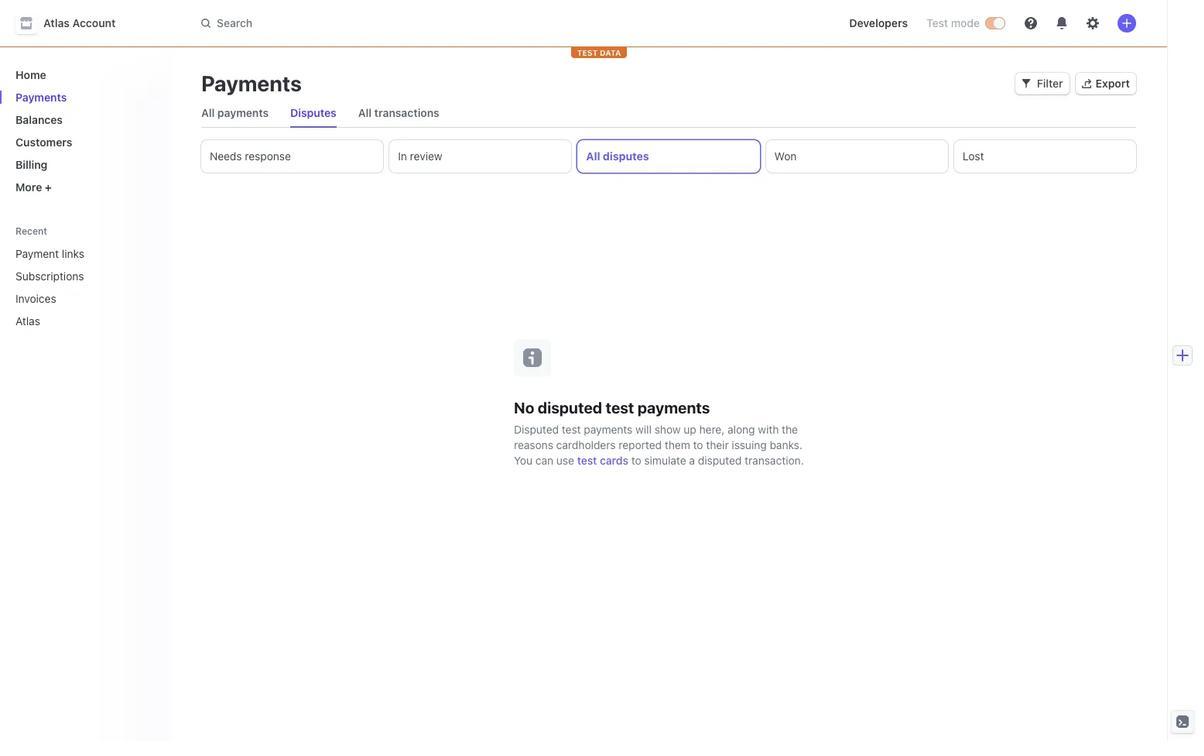Task type: describe. For each thing, give the bounding box(es) containing it.
mode
[[952, 16, 980, 29]]

won button
[[766, 140, 948, 173]]

2 vertical spatial test
[[577, 453, 597, 467]]

cards
[[600, 453, 629, 467]]

show
[[655, 422, 681, 436]]

account
[[72, 16, 116, 29]]

needs response button
[[201, 140, 383, 173]]

response
[[245, 149, 291, 163]]

payments inside the core navigation links element
[[15, 91, 67, 104]]

lost button
[[955, 140, 1137, 173]]

1 horizontal spatial disputed
[[698, 453, 742, 467]]

1 vertical spatial payments
[[638, 398, 710, 416]]

test cards to simulate a disputed transaction.
[[577, 453, 804, 467]]

all transactions
[[358, 106, 440, 119]]

disputed test payments will show up here, along with the reasons cardholders reported them to their issuing banks. you can use
[[514, 422, 803, 467]]

tab list containing all payments
[[195, 99, 1137, 128]]

payments inside tab list
[[218, 106, 269, 119]]

Search search field
[[192, 9, 629, 38]]

payment links
[[15, 247, 84, 260]]

all payments
[[201, 106, 269, 119]]

recent element
[[0, 241, 170, 334]]

test cards link
[[577, 453, 629, 468]]

developers
[[850, 16, 908, 29]]

issuing
[[732, 438, 767, 451]]

0 vertical spatial test
[[606, 398, 635, 416]]

more +
[[15, 180, 52, 194]]

atlas account
[[43, 16, 116, 29]]

0 vertical spatial disputed
[[538, 398, 603, 416]]

them
[[665, 438, 691, 451]]

no
[[514, 398, 535, 416]]

Search text field
[[192, 9, 629, 38]]

no disputed test payments
[[514, 398, 710, 416]]

simulate
[[645, 453, 687, 467]]

needs
[[210, 149, 242, 163]]

recent navigation links element
[[0, 225, 170, 334]]

svg image
[[1022, 79, 1031, 88]]

can
[[536, 453, 554, 467]]

payment
[[15, 247, 59, 260]]

links
[[62, 247, 84, 260]]

more
[[15, 180, 42, 194]]

a
[[690, 453, 695, 467]]

+
[[45, 180, 52, 194]]

1 horizontal spatial payments
[[201, 70, 302, 96]]

developers link
[[844, 11, 915, 36]]

data
[[600, 48, 621, 57]]

atlas account button
[[15, 12, 131, 34]]

cardholders
[[557, 438, 616, 451]]

their
[[706, 438, 729, 451]]

reasons
[[514, 438, 554, 451]]

up
[[684, 422, 697, 436]]

atlas link
[[9, 308, 136, 334]]

in review button
[[390, 140, 572, 173]]

all transactions link
[[352, 102, 446, 124]]

subscriptions
[[15, 269, 84, 283]]

settings image
[[1087, 17, 1100, 29]]

reported
[[619, 438, 662, 451]]



Task type: locate. For each thing, give the bounding box(es) containing it.
all inside button
[[587, 149, 601, 163]]

atlas for atlas account
[[43, 16, 70, 29]]

2 vertical spatial payments
[[584, 422, 633, 436]]

payments
[[218, 106, 269, 119], [638, 398, 710, 416], [584, 422, 633, 436]]

atlas for atlas
[[15, 314, 40, 328]]

export
[[1096, 77, 1131, 90]]

home link
[[9, 62, 158, 88]]

disputed down their
[[698, 453, 742, 467]]

balances link
[[9, 107, 158, 132]]

payments down no disputed test payments
[[584, 422, 633, 436]]

customers link
[[9, 129, 158, 155]]

help image
[[1025, 17, 1038, 29]]

payments up the all payments at the top left of page
[[201, 70, 302, 96]]

1 horizontal spatial atlas
[[43, 16, 70, 29]]

banks.
[[770, 438, 803, 451]]

atlas inside button
[[43, 16, 70, 29]]

to
[[693, 438, 704, 451], [632, 453, 642, 467]]

here,
[[700, 422, 725, 436]]

0 horizontal spatial to
[[632, 453, 642, 467]]

filter
[[1038, 77, 1064, 90]]

needs response
[[210, 149, 291, 163]]

atlas inside recent element
[[15, 314, 40, 328]]

subscriptions link
[[9, 263, 136, 289]]

disputed up disputed
[[538, 398, 603, 416]]

lost
[[963, 149, 985, 163]]

to up a
[[693, 438, 704, 451]]

0 vertical spatial payments
[[218, 106, 269, 119]]

to inside disputed test payments will show up here, along with the reasons cardholders reported them to their issuing banks. you can use
[[693, 438, 704, 451]]

won
[[775, 149, 797, 163]]

billing
[[15, 158, 48, 171]]

atlas
[[43, 16, 70, 29], [15, 314, 40, 328]]

the
[[782, 422, 798, 436]]

1 vertical spatial disputed
[[698, 453, 742, 467]]

payments up "show"
[[638, 398, 710, 416]]

review
[[410, 149, 443, 163]]

disputed
[[538, 398, 603, 416], [698, 453, 742, 467]]

1 horizontal spatial payments
[[584, 422, 633, 436]]

payments up balances
[[15, 91, 67, 104]]

all
[[201, 106, 215, 119], [358, 106, 372, 119], [587, 149, 601, 163]]

test
[[606, 398, 635, 416], [562, 422, 581, 436], [577, 453, 597, 467]]

invoices link
[[9, 286, 136, 311]]

test inside disputed test payments will show up here, along with the reasons cardholders reported them to their issuing banks. you can use
[[562, 422, 581, 436]]

will
[[636, 422, 652, 436]]

0 vertical spatial tab list
[[195, 99, 1137, 128]]

home
[[15, 68, 46, 81]]

all disputes
[[587, 149, 649, 163]]

disputed
[[514, 422, 559, 436]]

export button
[[1076, 73, 1137, 94]]

you
[[514, 453, 533, 467]]

use
[[557, 453, 575, 467]]

0 horizontal spatial all
[[201, 106, 215, 119]]

atlas down invoices
[[15, 314, 40, 328]]

all left the disputes
[[587, 149, 601, 163]]

all for all disputes
[[587, 149, 601, 163]]

transaction.
[[745, 453, 804, 467]]

0 horizontal spatial payments
[[218, 106, 269, 119]]

payments up needs response
[[218, 106, 269, 119]]

test mode
[[927, 16, 980, 29]]

1 vertical spatial test
[[562, 422, 581, 436]]

all payments link
[[195, 102, 275, 124]]

all for all transactions
[[358, 106, 372, 119]]

in
[[398, 149, 407, 163]]

2 horizontal spatial all
[[587, 149, 601, 163]]

disputes
[[291, 106, 337, 119]]

billing link
[[9, 152, 158, 177]]

balances
[[15, 113, 63, 126]]

in review
[[398, 149, 443, 163]]

0 horizontal spatial payments
[[15, 91, 67, 104]]

transactions
[[374, 106, 440, 119]]

disputes link
[[284, 102, 343, 124]]

all disputes button
[[578, 140, 760, 173]]

tab list
[[195, 99, 1137, 128], [201, 140, 1137, 173]]

along
[[728, 422, 755, 436]]

0 horizontal spatial disputed
[[538, 398, 603, 416]]

test data
[[577, 48, 621, 57]]

2 horizontal spatial payments
[[638, 398, 710, 416]]

filter button
[[1016, 73, 1070, 94]]

payments inside disputed test payments will show up here, along with the reasons cardholders reported them to their issuing banks. you can use
[[584, 422, 633, 436]]

1 vertical spatial to
[[632, 453, 642, 467]]

1 horizontal spatial all
[[358, 106, 372, 119]]

1 vertical spatial atlas
[[15, 314, 40, 328]]

core navigation links element
[[9, 62, 158, 200]]

disputes
[[603, 149, 649, 163]]

with
[[758, 422, 779, 436]]

test up reported on the right bottom of page
[[606, 398, 635, 416]]

all left 'transactions'
[[358, 106, 372, 119]]

all for all payments
[[201, 106, 215, 119]]

0 horizontal spatial atlas
[[15, 314, 40, 328]]

1 horizontal spatial to
[[693, 438, 704, 451]]

1 vertical spatial tab list
[[201, 140, 1137, 173]]

test up the cardholders
[[562, 422, 581, 436]]

recent
[[15, 225, 47, 237]]

0 vertical spatial to
[[693, 438, 704, 451]]

payment links link
[[9, 241, 136, 266]]

tab list containing needs response
[[201, 140, 1137, 173]]

atlas left account
[[43, 16, 70, 29]]

invoices
[[15, 292, 56, 305]]

payments
[[201, 70, 302, 96], [15, 91, 67, 104]]

test down the cardholders
[[577, 453, 597, 467]]

payments link
[[9, 84, 158, 110]]

search
[[217, 16, 253, 29]]

test
[[577, 48, 598, 57]]

all up the needs
[[201, 106, 215, 119]]

customers
[[15, 136, 72, 149]]

test
[[927, 16, 949, 29]]

to down reported on the right bottom of page
[[632, 453, 642, 467]]

0 vertical spatial atlas
[[43, 16, 70, 29]]



Task type: vqa. For each thing, say whether or not it's contained in the screenshot.
the Include tax in prices
no



